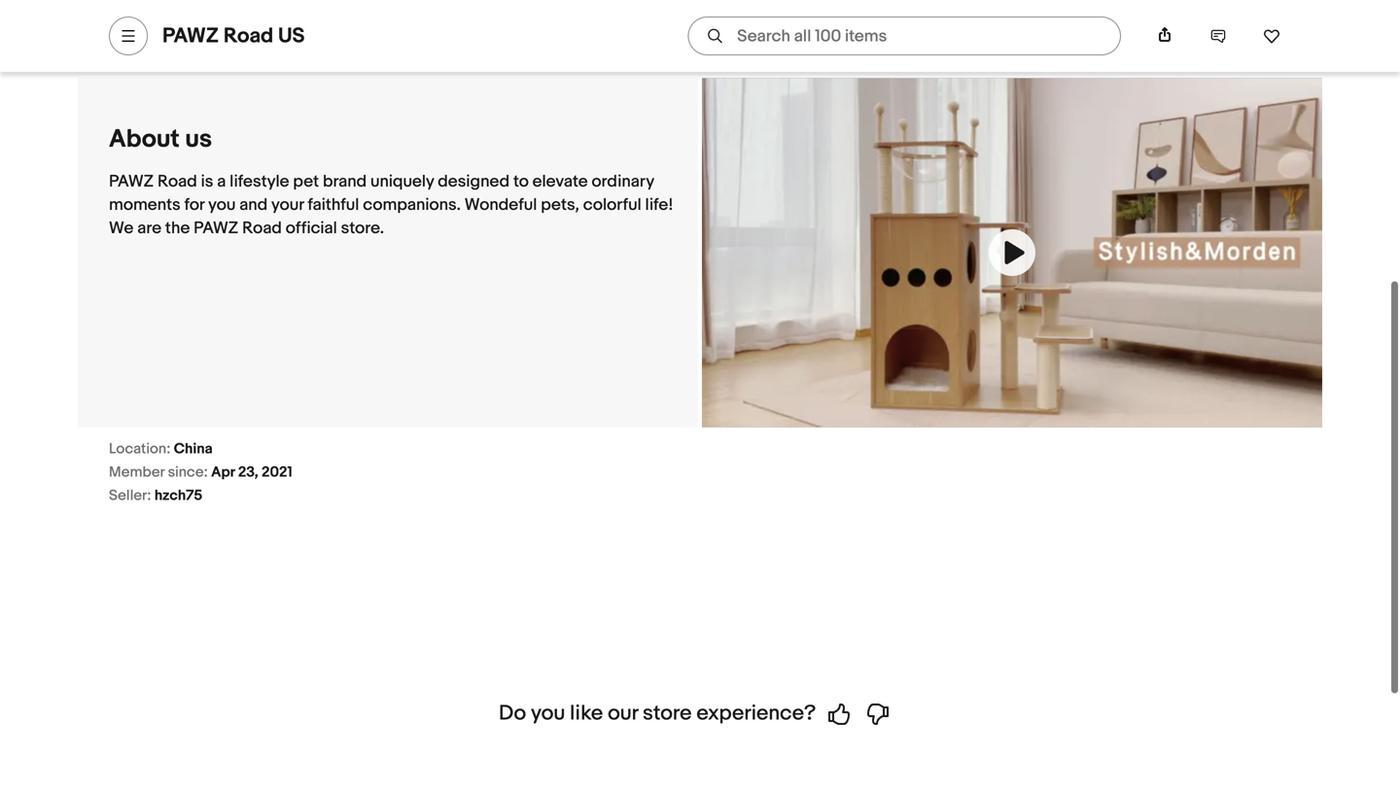 Task type: locate. For each thing, give the bounding box(es) containing it.
member
[[109, 462, 165, 479]]

seller:
[[109, 485, 151, 503]]

about us
[[109, 122, 212, 153]]

road left us
[[223, 23, 273, 49]]

you down a at the left top
[[208, 193, 236, 213]]

life!
[[645, 193, 673, 213]]

pawz road us
[[162, 23, 305, 49]]

pawz
[[162, 23, 219, 49], [109, 170, 154, 190], [194, 216, 239, 237]]

1 vertical spatial road
[[157, 170, 197, 190]]

pawz for pawz road us
[[162, 23, 219, 49]]

2 vertical spatial pawz
[[194, 216, 239, 237]]

1 horizontal spatial you
[[531, 699, 565, 724]]

wondeful
[[465, 193, 537, 213]]

your
[[271, 193, 304, 213]]

you
[[208, 193, 236, 213], [531, 699, 565, 724]]

tab list
[[364, 0, 405, 25]]

pawz for pawz road is a lifestyle pet brand uniquely designed to elevate ordinary moments for you and your faithful companions. wondeful pets, colorful life! we are the pawz road official store.
[[109, 170, 154, 190]]

uniquely
[[370, 170, 434, 190]]

for
[[184, 193, 204, 213]]

official
[[286, 216, 337, 237]]

you inside do you like our store experience? link
[[531, 699, 565, 724]]

road down and in the top left of the page
[[242, 216, 282, 237]]

0 vertical spatial you
[[208, 193, 236, 213]]

store.
[[341, 216, 384, 237]]

china
[[174, 438, 213, 456]]

do you like our store experience?
[[499, 699, 816, 724]]

1 vertical spatial pawz
[[109, 170, 154, 190]]

do
[[499, 699, 526, 724]]

pawz road us link
[[162, 23, 305, 49]]

road for is
[[157, 170, 197, 190]]

road
[[223, 23, 273, 49], [157, 170, 197, 190], [242, 216, 282, 237]]

lifestyle
[[230, 170, 289, 190]]

designed
[[438, 170, 510, 190]]

moments
[[109, 193, 181, 213]]

faithful
[[308, 193, 359, 213]]

companions.
[[363, 193, 461, 213]]

you right do
[[531, 699, 565, 724]]

0 vertical spatial pawz
[[162, 23, 219, 49]]

0 horizontal spatial you
[[208, 193, 236, 213]]

road up for at top
[[157, 170, 197, 190]]

tab
[[364, 0, 405, 25]]

1 vertical spatial you
[[531, 699, 565, 724]]

pet
[[293, 170, 319, 190]]

0 vertical spatial road
[[223, 23, 273, 49]]

hzch75
[[154, 485, 203, 503]]

Search all 100 items field
[[688, 17, 1121, 55]]



Task type: vqa. For each thing, say whether or not it's contained in the screenshot.
Seller
no



Task type: describe. For each thing, give the bounding box(es) containing it.
location:
[[109, 438, 171, 456]]

2 vertical spatial road
[[242, 216, 282, 237]]

you inside "pawz road is a lifestyle pet brand uniquely designed to elevate ordinary moments for you and your faithful companions. wondeful pets, colorful life! we are the pawz road official store."
[[208, 193, 236, 213]]

is
[[201, 170, 213, 190]]

brand
[[323, 170, 367, 190]]

and
[[239, 193, 268, 213]]

our
[[608, 699, 638, 724]]

do you like our store experience? link
[[499, 699, 901, 724]]

about
[[109, 122, 180, 153]]

23,
[[238, 462, 258, 479]]

save this seller hzch75 image
[[1263, 27, 1281, 45]]

us
[[278, 23, 305, 49]]

a
[[217, 170, 226, 190]]

to
[[513, 170, 529, 190]]

ordinary
[[592, 170, 654, 190]]

experience?
[[697, 699, 816, 724]]

pets,
[[541, 193, 579, 213]]

colorful
[[583, 193, 641, 213]]

pawz road is a lifestyle pet brand uniquely designed to elevate ordinary moments for you and your faithful companions. wondeful pets, colorful life! we are the pawz road official store.
[[109, 170, 673, 237]]

we
[[109, 216, 134, 237]]

elevate
[[533, 170, 588, 190]]

like
[[570, 699, 603, 724]]

us
[[185, 122, 212, 153]]

2021
[[262, 462, 292, 479]]

apr
[[211, 462, 235, 479]]

store
[[643, 699, 692, 724]]

since:
[[168, 462, 208, 479]]

are
[[137, 216, 162, 237]]

the
[[165, 216, 190, 237]]

road for us
[[223, 23, 273, 49]]

location: china member since: apr 23, 2021 seller: hzch75
[[109, 438, 292, 503]]



